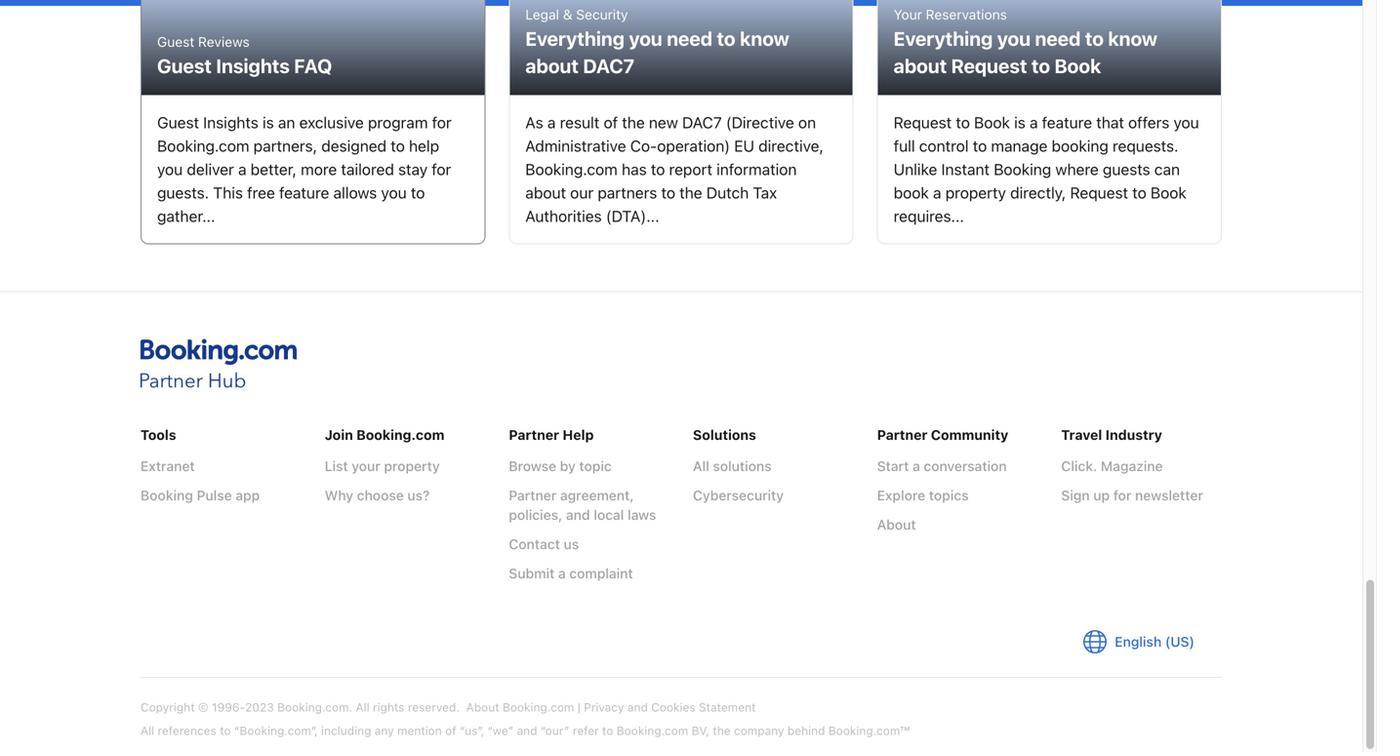 Task type: locate. For each thing, give the bounding box(es) containing it.
2 vertical spatial guest
[[157, 113, 199, 132]]

book up manage
[[974, 113, 1010, 132]]

why choose us?
[[325, 487, 430, 504]]

0 vertical spatial insights
[[216, 54, 290, 77]]

2 horizontal spatial the
[[713, 724, 731, 738]]

list your property link
[[325, 457, 440, 476]]

0 horizontal spatial all
[[141, 724, 154, 738]]

0 vertical spatial of
[[604, 113, 618, 132]]

1 vertical spatial feature
[[279, 183, 329, 202]]

guest down guest reviews link
[[157, 54, 212, 77]]

1 guest from the top
[[157, 34, 194, 50]]

booking.com up deliver
[[157, 136, 249, 155]]

full
[[894, 136, 915, 155]]

about down your
[[894, 54, 947, 77]]

of inside as a result of the new dac7 (directive on administrative co-operation) eu directive, booking.com has to report information about our partners to the dutch tax authorities (dta)...
[[604, 113, 618, 132]]

booking down manage
[[994, 160, 1051, 178]]

0 vertical spatial feature
[[1042, 113, 1092, 132]]

and
[[566, 507, 590, 523], [627, 701, 648, 714], [517, 724, 537, 738]]

1 vertical spatial guest
[[157, 54, 212, 77]]

co-
[[630, 136, 657, 155]]

insights up deliver
[[203, 113, 258, 132]]

guest insights is an exclusive program for booking.com partners, designed to help you deliver a better, more tailored stay for guests. this free feature allows you to gather...
[[157, 113, 452, 225]]

request
[[951, 54, 1027, 77], [894, 113, 952, 132], [1070, 183, 1128, 202]]

1 vertical spatial insights
[[203, 113, 258, 132]]

to down the 1996-
[[220, 724, 231, 738]]

0 vertical spatial property
[[945, 183, 1006, 202]]

booking down extranet link in the bottom of the page
[[141, 487, 193, 504]]

1 horizontal spatial everything
[[894, 27, 993, 50]]

browse by topic
[[509, 458, 612, 474]]

2 vertical spatial and
[[517, 724, 537, 738]]

privacy and cookies statement link
[[584, 701, 756, 714]]

to up manage
[[1031, 54, 1050, 77]]

better,
[[251, 160, 297, 178]]

1 vertical spatial request
[[894, 113, 952, 132]]

need
[[667, 27, 712, 50], [1035, 27, 1081, 50]]

for up help
[[432, 113, 452, 132]]

reserved.
[[408, 701, 460, 714]]

2 vertical spatial request
[[1070, 183, 1128, 202]]

booking.com inside guest insights is an exclusive program for booking.com partners, designed to help you deliver a better, more tailored stay for guests. this free feature allows you to gather...
[[157, 136, 249, 155]]

guest for is
[[157, 113, 199, 132]]

0 horizontal spatial dac7
[[583, 54, 634, 77]]

control
[[919, 136, 969, 155]]

1 need from the left
[[667, 27, 712, 50]]

as
[[525, 113, 543, 132]]

industry
[[1105, 427, 1162, 443]]

about up the authorities
[[525, 183, 566, 202]]

book
[[1054, 54, 1101, 77], [974, 113, 1010, 132], [1151, 183, 1187, 202]]

newsletter
[[1135, 487, 1203, 504]]

where
[[1055, 160, 1099, 178]]

2 need from the left
[[1035, 27, 1081, 50]]

know up offers
[[1108, 27, 1158, 50]]

guest inside guest insights is an exclusive program for booking.com partners, designed to help you deliver a better, more tailored stay for guests. this free feature allows you to gather...
[[157, 113, 199, 132]]

help
[[409, 136, 439, 155]]

dac7
[[583, 54, 634, 77], [682, 113, 722, 132]]

1 vertical spatial booking
[[141, 487, 193, 504]]

a right the submit
[[558, 566, 566, 582]]

for
[[432, 113, 452, 132], [432, 160, 451, 178], [1113, 487, 1131, 504]]

all down copyright
[[141, 724, 154, 738]]

feature up booking
[[1042, 113, 1092, 132]]

why choose us? link
[[325, 486, 430, 506]]

2 know from the left
[[1108, 27, 1158, 50]]

0 horizontal spatial property
[[384, 458, 440, 474]]

booking.com down administrative on the left top
[[525, 160, 618, 178]]

everything inside your reservations everything you need to know about request to book
[[894, 27, 993, 50]]

about inside copyright © 1996-2023 booking.com. all rights reserved. about booking.com | privacy and cookies statement all references to "booking.com", including any mention of "us", "we" and "our" refer to booking.com bv, the company behind booking.com™
[[466, 701, 499, 714]]

you inside request to book is a feature that offers you full control to manage booking requests. unlike instant booking where guests can book a property directly, request to book requires...
[[1174, 113, 1199, 132]]

feature inside request to book is a feature that offers you full control to manage booking requests. unlike instant booking where guests can book a property directly, request to book requires...
[[1042, 113, 1092, 132]]

the down the report
[[679, 183, 702, 202]]

"us",
[[460, 724, 484, 738]]

book
[[894, 183, 929, 202]]

rights
[[373, 701, 404, 714]]

3 guest from the top
[[157, 113, 199, 132]]

1 horizontal spatial the
[[679, 183, 702, 202]]

1 horizontal spatial about
[[877, 517, 916, 533]]

0 horizontal spatial book
[[974, 113, 1010, 132]]

stay
[[398, 160, 428, 178]]

2 vertical spatial the
[[713, 724, 731, 738]]

is up manage
[[1014, 113, 1026, 132]]

partner
[[509, 427, 559, 443], [877, 427, 927, 443], [509, 487, 557, 504]]

(dta)...
[[606, 207, 659, 225]]

is inside request to book is a feature that offers you full control to manage booking requests. unlike instant booking where guests can book a property directly, request to book requires...
[[1014, 113, 1026, 132]]

2 horizontal spatial book
[[1151, 183, 1187, 202]]

partner for start
[[877, 427, 927, 443]]

by
[[560, 458, 576, 474]]

request down where
[[1070, 183, 1128, 202]]

explore topics link
[[877, 486, 969, 506]]

0 vertical spatial and
[[566, 507, 590, 523]]

of right result
[[604, 113, 618, 132]]

1 horizontal spatial is
[[1014, 113, 1026, 132]]

complaint
[[569, 566, 633, 582]]

guests.
[[157, 183, 209, 202]]

offers
[[1128, 113, 1169, 132]]

know up (directive
[[740, 27, 789, 50]]

0 horizontal spatial about
[[466, 701, 499, 714]]

1 vertical spatial for
[[432, 160, 451, 178]]

booking
[[994, 160, 1051, 178], [141, 487, 193, 504]]

join booking.com
[[325, 427, 444, 443]]

2 horizontal spatial all
[[693, 458, 709, 474]]

you inside your reservations everything you need to know about request to book
[[997, 27, 1031, 50]]

contact
[[509, 536, 560, 552]]

0 vertical spatial the
[[622, 113, 645, 132]]

(us)
[[1165, 634, 1195, 650]]

dac7 down security
[[583, 54, 634, 77]]

and right privacy
[[627, 701, 648, 714]]

dac7 inside legal & security everything you need to know about dac7
[[583, 54, 634, 77]]

property
[[945, 183, 1006, 202], [384, 458, 440, 474]]

1 is from the left
[[263, 113, 274, 132]]

1 know from the left
[[740, 27, 789, 50]]

and down about booking.com link
[[517, 724, 537, 738]]

guest up deliver
[[157, 113, 199, 132]]

browse by topic link
[[509, 457, 612, 476]]

to right the refer at the left bottom of page
[[602, 724, 613, 738]]

a inside guest insights is an exclusive program for booking.com partners, designed to help you deliver a better, more tailored stay for guests. this free feature allows you to gather...
[[238, 160, 246, 178]]

1 vertical spatial all
[[356, 701, 370, 714]]

the right bv,
[[713, 724, 731, 738]]

0 horizontal spatial need
[[667, 27, 712, 50]]

partner help
[[509, 427, 594, 443]]

0 horizontal spatial know
[[740, 27, 789, 50]]

0 horizontal spatial everything
[[525, 27, 625, 50]]

is left an
[[263, 113, 274, 132]]

booking.com.
[[277, 701, 352, 714]]

a right as
[[547, 113, 556, 132]]

a inside as a result of the new dac7 (directive on administrative co-operation) eu directive, booking.com has to report information about our partners to the dutch tax authorities (dta)...
[[547, 113, 556, 132]]

feature
[[1042, 113, 1092, 132], [279, 183, 329, 202]]

topics
[[929, 487, 969, 504]]

2 vertical spatial book
[[1151, 183, 1187, 202]]

about down legal
[[525, 54, 579, 77]]

1 horizontal spatial need
[[1035, 27, 1081, 50]]

partner for browse
[[509, 427, 559, 443]]

to down guests
[[1132, 183, 1146, 202]]

property down instant
[[945, 183, 1006, 202]]

book down can
[[1151, 183, 1187, 202]]

up
[[1093, 487, 1110, 504]]

tools
[[141, 427, 176, 443]]

1 horizontal spatial book
[[1054, 54, 1101, 77]]

of left "us",
[[445, 724, 456, 738]]

insights down reviews
[[216, 54, 290, 77]]

1 vertical spatial property
[[384, 458, 440, 474]]

request down reservations
[[951, 54, 1027, 77]]

the inside copyright © 1996-2023 booking.com. all rights reserved. about booking.com | privacy and cookies statement all references to "booking.com", including any mention of "us", "we" and "our" refer to booking.com bv, the company behind booking.com™
[[713, 724, 731, 738]]

the
[[622, 113, 645, 132], [679, 183, 702, 202], [713, 724, 731, 738]]

for right stay
[[432, 160, 451, 178]]

your
[[352, 458, 380, 474]]

guest for guest
[[157, 34, 194, 50]]

partners,
[[253, 136, 317, 155]]

about booking.com link
[[466, 701, 574, 714]]

is inside guest insights is an exclusive program for booking.com partners, designed to help you deliver a better, more tailored stay for guests. this free feature allows you to gather...
[[263, 113, 274, 132]]

a up requires...
[[933, 183, 941, 202]]

0 horizontal spatial is
[[263, 113, 274, 132]]

all down solutions
[[693, 458, 709, 474]]

browse
[[509, 458, 556, 474]]

1 horizontal spatial and
[[566, 507, 590, 523]]

book up that
[[1054, 54, 1101, 77]]

to up instant
[[973, 136, 987, 155]]

a right start
[[913, 458, 920, 474]]

booking
[[1052, 136, 1109, 155]]

your
[[894, 6, 922, 22]]

0 vertical spatial about
[[877, 517, 916, 533]]

everything down your reservations link
[[894, 27, 993, 50]]

all inside "link"
[[693, 458, 709, 474]]

feature down more in the left top of the page
[[279, 183, 329, 202]]

why
[[325, 487, 353, 504]]

legal & security everything you need to know about dac7
[[525, 6, 789, 77]]

request up full
[[894, 113, 952, 132]]

you
[[629, 27, 662, 50], [997, 27, 1031, 50], [1174, 113, 1199, 132], [157, 160, 183, 178], [381, 183, 407, 202]]

all left rights
[[356, 701, 370, 714]]

more
[[301, 160, 337, 178]]

and inside partner agreement, policies, and local laws
[[566, 507, 590, 523]]

has
[[622, 160, 647, 178]]

1 vertical spatial book
[[974, 113, 1010, 132]]

this
[[213, 183, 243, 202]]

operation)
[[657, 136, 730, 155]]

pulse
[[197, 487, 232, 504]]

to up (directive
[[717, 27, 735, 50]]

about down the explore
[[877, 517, 916, 533]]

0 vertical spatial dac7
[[583, 54, 634, 77]]

booking.com up 'list your property'
[[356, 427, 444, 443]]

0 horizontal spatial feature
[[279, 183, 329, 202]]

including
[[321, 724, 371, 738]]

1 horizontal spatial of
[[604, 113, 618, 132]]

2 is from the left
[[1014, 113, 1026, 132]]

1 horizontal spatial property
[[945, 183, 1006, 202]]

1 everything from the left
[[525, 27, 625, 50]]

partner up policies,
[[509, 487, 557, 504]]

0 vertical spatial request
[[951, 54, 1027, 77]]

0 horizontal spatial of
[[445, 724, 456, 738]]

0 vertical spatial all
[[693, 458, 709, 474]]

a up this
[[238, 160, 246, 178]]

booking.com down privacy and cookies statement link in the bottom of the page
[[617, 724, 688, 738]]

1 horizontal spatial know
[[1108, 27, 1158, 50]]

2 vertical spatial for
[[1113, 487, 1131, 504]]

list
[[325, 458, 348, 474]]

feature inside guest insights is an exclusive program for booking.com partners, designed to help you deliver a better, more tailored stay for guests. this free feature allows you to gather...
[[279, 183, 329, 202]]

dac7 up operation)
[[682, 113, 722, 132]]

the up co-
[[622, 113, 645, 132]]

guest left reviews
[[157, 34, 194, 50]]

report
[[669, 160, 712, 178]]

1 horizontal spatial feature
[[1042, 113, 1092, 132]]

1 horizontal spatial booking
[[994, 160, 1051, 178]]

us
[[564, 536, 579, 552]]

2 vertical spatial all
[[141, 724, 154, 738]]

and down agreement,
[[566, 507, 590, 523]]

submit
[[509, 566, 555, 582]]

all
[[693, 458, 709, 474], [356, 701, 370, 714], [141, 724, 154, 738]]

partner up start
[[877, 427, 927, 443]]

home image
[[141, 339, 297, 390]]

for right up
[[1113, 487, 1131, 504]]

to up that
[[1085, 27, 1104, 50]]

click. magazine
[[1061, 458, 1163, 474]]

2 everything from the left
[[894, 27, 993, 50]]

&
[[563, 6, 572, 22]]

join
[[325, 427, 353, 443]]

1 vertical spatial dac7
[[682, 113, 722, 132]]

1 vertical spatial about
[[466, 701, 499, 714]]

1 horizontal spatial dac7
[[682, 113, 722, 132]]

svg image
[[1084, 630, 1107, 654]]

that
[[1096, 113, 1124, 132]]

partner up browse
[[509, 427, 559, 443]]

0 horizontal spatial booking
[[141, 487, 193, 504]]

about up "us",
[[466, 701, 499, 714]]

a up manage
[[1030, 113, 1038, 132]]

0 vertical spatial booking
[[994, 160, 1051, 178]]

english (us)
[[1115, 634, 1195, 650]]

0 vertical spatial book
[[1054, 54, 1101, 77]]

property up the us?
[[384, 458, 440, 474]]

1 vertical spatial of
[[445, 724, 456, 738]]

1 vertical spatial and
[[627, 701, 648, 714]]

everything down legal & security link
[[525, 27, 625, 50]]

references
[[158, 724, 216, 738]]

0 vertical spatial guest
[[157, 34, 194, 50]]



Task type: describe. For each thing, give the bounding box(es) containing it.
to down 'program'
[[391, 136, 405, 155]]

know inside legal & security everything you need to know about dac7
[[740, 27, 789, 50]]

community
[[931, 427, 1008, 443]]

of inside copyright © 1996-2023 booking.com. all rights reserved. about booking.com | privacy and cookies statement all references to "booking.com", including any mention of "us", "we" and "our" refer to booking.com bv, the company behind booking.com™
[[445, 724, 456, 738]]

guest reviews link
[[157, 34, 250, 50]]

dutch
[[706, 183, 749, 202]]

cookies
[[651, 701, 696, 714]]

sign
[[1061, 487, 1090, 504]]

start a conversation
[[877, 458, 1007, 474]]

about inside legal & security everything you need to know about dac7
[[525, 54, 579, 77]]

all solutions link
[[693, 457, 772, 476]]

free
[[247, 183, 275, 202]]

choose
[[357, 487, 404, 504]]

about inside your reservations everything you need to know about request to book
[[894, 54, 947, 77]]

extranet link
[[141, 457, 195, 476]]

need inside legal & security everything you need to know about dac7
[[667, 27, 712, 50]]

cybersecurity link
[[693, 486, 784, 506]]

everything you need to know about dac7 link
[[525, 27, 789, 77]]

extranet
[[141, 458, 195, 474]]

|
[[578, 701, 581, 714]]

your reservations everything you need to know about request to book
[[894, 6, 1158, 77]]

know inside your reservations everything you need to know about request to book
[[1108, 27, 1158, 50]]

need inside your reservations everything you need to know about request to book
[[1035, 27, 1081, 50]]

tax
[[753, 183, 777, 202]]

0 horizontal spatial the
[[622, 113, 645, 132]]

for inside 'sign up for newsletter' link
[[1113, 487, 1131, 504]]

2 guest from the top
[[157, 54, 212, 77]]

explore
[[877, 487, 925, 504]]

2 horizontal spatial and
[[627, 701, 648, 714]]

authorities
[[525, 207, 602, 225]]

0 horizontal spatial and
[[517, 724, 537, 738]]

1 vertical spatial the
[[679, 183, 702, 202]]

(directive
[[726, 113, 794, 132]]

start
[[877, 458, 909, 474]]

guests
[[1103, 160, 1150, 178]]

©
[[198, 701, 209, 714]]

about inside as a result of the new dac7 (directive on administrative co-operation) eu directive, booking.com has to report information about our partners to the dutch tax authorities (dta)...
[[525, 183, 566, 202]]

security
[[576, 6, 628, 22]]

as a result of the new dac7 (directive on administrative co-operation) eu directive, booking.com has to report information about our partners to the dutch tax authorities (dta)...
[[525, 113, 824, 225]]

allows
[[333, 183, 377, 202]]

gather...
[[157, 207, 215, 225]]

insights inside 'guest reviews guest insights faq'
[[216, 54, 290, 77]]

reviews
[[198, 34, 250, 50]]

to inside legal & security everything you need to know about dac7
[[717, 27, 735, 50]]

app
[[236, 487, 260, 504]]

about link
[[877, 515, 916, 535]]

click. magazine link
[[1061, 457, 1163, 476]]

directly,
[[1010, 183, 1066, 202]]

mention
[[397, 724, 442, 738]]

privacy
[[584, 701, 624, 714]]

to right has
[[651, 160, 665, 178]]

on
[[798, 113, 816, 132]]

english
[[1115, 634, 1162, 650]]

directive,
[[758, 136, 824, 155]]

1 horizontal spatial all
[[356, 701, 370, 714]]

property inside request to book is a feature that offers you full control to manage booking requests. unlike instant booking where guests can book a property directly, request to book requires...
[[945, 183, 1006, 202]]

our
[[570, 183, 594, 202]]

faq
[[294, 54, 332, 77]]

submit a complaint link
[[509, 564, 633, 584]]

copyright © 1996-2023 booking.com. all rights reserved. about booking.com | privacy and cookies statement all references to "booking.com", including any mention of "us", "we" and "our" refer to booking.com bv, the company behind booking.com™
[[141, 701, 910, 738]]

booking.com inside as a result of the new dac7 (directive on administrative co-operation) eu directive, booking.com has to report information about our partners to the dutch tax authorities (dta)...
[[525, 160, 618, 178]]

booking inside request to book is a feature that offers you full control to manage booking requests. unlike instant booking where guests can book a property directly, request to book requires...
[[994, 160, 1051, 178]]

2023
[[245, 701, 274, 714]]

conversation
[[924, 458, 1007, 474]]

submit a complaint
[[509, 566, 633, 582]]

all solutions
[[693, 458, 772, 474]]

booking.com up "our"
[[503, 701, 574, 714]]

eu
[[734, 136, 754, 155]]

sign up for newsletter link
[[1061, 486, 1203, 506]]

0 vertical spatial for
[[432, 113, 452, 132]]

new
[[649, 113, 678, 132]]

booking.com™
[[828, 724, 910, 738]]

guest insights faq link
[[157, 54, 332, 77]]

legal & security link
[[525, 6, 628, 22]]

guest reviews guest insights faq
[[157, 34, 332, 77]]

start a conversation link
[[877, 457, 1007, 476]]

legal
[[525, 6, 559, 22]]

contact us
[[509, 536, 579, 552]]

magazine
[[1101, 458, 1163, 474]]

to down the report
[[661, 183, 675, 202]]

to up control on the top of the page
[[956, 113, 970, 132]]

exclusive
[[299, 113, 364, 132]]

dac7 inside as a result of the new dac7 (directive on administrative co-operation) eu directive, booking.com has to report information about our partners to the dutch tax authorities (dta)...
[[682, 113, 722, 132]]

information
[[717, 160, 797, 178]]

local
[[594, 507, 624, 523]]

booking pulse app
[[141, 487, 260, 504]]

instant
[[941, 160, 990, 178]]

solutions
[[693, 427, 756, 443]]

refer
[[573, 724, 599, 738]]

you inside legal & security everything you need to know about dac7
[[629, 27, 662, 50]]

to down stay
[[411, 183, 425, 202]]

partner inside partner agreement, policies, and local laws
[[509, 487, 557, 504]]

a inside 'link'
[[913, 458, 920, 474]]

book inside your reservations everything you need to know about request to book
[[1054, 54, 1101, 77]]

partner agreement, policies, and local laws link
[[509, 486, 669, 525]]

administrative
[[525, 136, 626, 155]]

booking inside booking pulse app link
[[141, 487, 193, 504]]

requests.
[[1113, 136, 1178, 155]]

an
[[278, 113, 295, 132]]

"we"
[[488, 724, 514, 738]]

insights inside guest insights is an exclusive program for booking.com partners, designed to help you deliver a better, more tailored stay for guests. this free feature allows you to gather...
[[203, 113, 258, 132]]

request inside your reservations everything you need to know about request to book
[[951, 54, 1027, 77]]

laws
[[628, 507, 656, 523]]

everything you need to know about request to book link
[[894, 27, 1158, 77]]

request to book is a feature that offers you full control to manage booking requests. unlike instant booking where guests can book a property directly, request to book requires...
[[894, 113, 1199, 225]]

property inside 'link'
[[384, 458, 440, 474]]

everything inside legal & security everything you need to know about dac7
[[525, 27, 625, 50]]

us?
[[407, 487, 430, 504]]



Task type: vqa. For each thing, say whether or not it's contained in the screenshot.
is within the Guest Insights Is An Exclusive Program For Booking.Com Partners, Designed To Help You Deliver A Better, More Tailored Stay For Guests. This Free Feature Allows You To Gather...
yes



